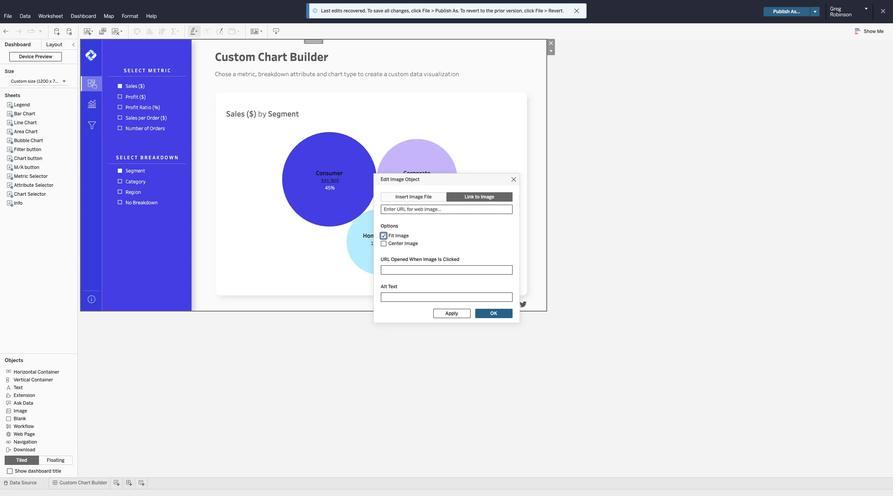 Task type: locate. For each thing, give the bounding box(es) containing it.
publish left as...
[[774, 9, 790, 14]]

0 horizontal spatial show
[[15, 469, 27, 474]]

to left the
[[481, 8, 485, 14]]

1 vertical spatial builder
[[290, 49, 328, 64]]

0 horizontal spatial >
[[431, 8, 434, 14]]

s for s e l e c t   m e t r i c
[[124, 67, 127, 73]]

to right type
[[358, 70, 364, 78]]

visualization
[[424, 70, 459, 78]]

file left revert.
[[536, 8, 543, 14]]

1 horizontal spatial to
[[460, 8, 465, 14]]

2 vertical spatial selector
[[28, 192, 46, 197]]

file up link to image text field
[[424, 194, 432, 200]]

2 > from the left
[[545, 8, 548, 14]]

2 a from the left
[[384, 70, 387, 78]]

dashboard
[[71, 13, 96, 19], [5, 42, 31, 47]]

center
[[389, 241, 404, 246]]

text right alt
[[388, 284, 398, 289]]

image
[[391, 177, 404, 182], [410, 194, 423, 200], [481, 194, 495, 200], [395, 233, 409, 239], [405, 241, 418, 246], [423, 257, 437, 262], [14, 409, 27, 414]]

publish inside button
[[774, 9, 790, 14]]

container down the "horizontal container"
[[31, 377, 53, 383]]

1 horizontal spatial custom chart builder
[[215, 49, 328, 64]]

selector up attribute selector at left top
[[29, 174, 48, 179]]

link to image
[[465, 194, 495, 200]]

clear sheet image
[[111, 27, 124, 35]]

builder
[[423, 8, 444, 15], [290, 49, 328, 64], [92, 481, 107, 486]]

0 horizontal spatial r
[[145, 154, 148, 160]]

1 horizontal spatial publish
[[774, 9, 790, 14]]

selector down attribute selector at left top
[[28, 192, 46, 197]]

by
[[258, 108, 267, 119], [456, 302, 461, 308]]

dashboard down redo icon
[[5, 42, 31, 47]]

0 vertical spatial custom chart builder
[[215, 49, 328, 64]]

image up blank
[[14, 409, 27, 414]]

l left b
[[124, 154, 126, 160]]

highlight image
[[190, 27, 199, 35]]

to left save
[[367, 8, 373, 14]]

to right link
[[475, 194, 480, 200]]

0 vertical spatial l
[[132, 67, 134, 73]]

download option
[[5, 446, 67, 454]]

i
[[165, 67, 167, 73]]

by left kasia
[[456, 302, 461, 308]]

publish as... button
[[764, 7, 810, 16]]

container
[[38, 370, 59, 375], [31, 377, 53, 383]]

and
[[317, 70, 327, 78]]

togglestate option group
[[5, 456, 73, 465]]

area
[[14, 129, 24, 135]]

l for s e l e c t   b r e a k d o w n
[[124, 154, 126, 160]]

remove from dashboard image
[[547, 39, 555, 47]]

custom chart builder up breakdown
[[215, 49, 328, 64]]

prior
[[495, 8, 505, 14]]

1 vertical spatial selector
[[35, 183, 53, 188]]

s
[[124, 67, 127, 73], [116, 154, 119, 160]]

1 vertical spatial container
[[31, 377, 53, 383]]

button up metric selector
[[25, 165, 39, 170]]

m/a
[[14, 165, 23, 170]]

a
[[152, 154, 156, 160]]

r
[[161, 67, 164, 73], [145, 154, 148, 160]]

to
[[367, 8, 373, 14], [460, 8, 465, 14]]

custom
[[379, 8, 403, 15], [215, 49, 256, 64], [11, 79, 27, 84], [60, 481, 77, 486]]

> left revert.
[[545, 8, 548, 14]]

t left m
[[143, 67, 145, 73]]

ask data option
[[5, 399, 67, 407]]

image right link
[[481, 194, 495, 200]]

Alt Text text field
[[381, 293, 513, 302]]

1 horizontal spatial a
[[384, 70, 387, 78]]

metric
[[14, 174, 28, 179]]

to right as.
[[460, 8, 465, 14]]

click right changes,
[[411, 8, 421, 14]]

edit
[[381, 177, 389, 182]]

2 to from the left
[[460, 8, 465, 14]]

data
[[410, 70, 423, 78]]

(1200
[[37, 79, 48, 84]]

2 vertical spatial to
[[475, 194, 480, 200]]

bar chart
[[14, 111, 35, 117]]

0 horizontal spatial to
[[358, 70, 364, 78]]

1 vertical spatial custom chart builder
[[60, 481, 107, 486]]

show left me
[[864, 29, 876, 34]]

custom chart builder inside application
[[215, 49, 328, 64]]

image inside option
[[14, 409, 27, 414]]

2 vertical spatial data
[[10, 481, 20, 486]]

s left m
[[124, 67, 127, 73]]

size
[[5, 69, 14, 74]]

c left b
[[131, 154, 134, 160]]

1 vertical spatial r
[[145, 154, 148, 160]]

device
[[19, 54, 34, 59]]

0 horizontal spatial text
[[14, 385, 23, 391]]

file or link toggle option group
[[381, 192, 513, 202]]

1 horizontal spatial show
[[864, 29, 876, 34]]

workflow option
[[5, 423, 67, 430]]

dashboard up new worksheet icon
[[71, 13, 96, 19]]

holc
[[497, 302, 506, 308]]

n
[[175, 154, 178, 160]]

data left the source
[[10, 481, 20, 486]]

to inside application
[[358, 70, 364, 78]]

o
[[165, 154, 168, 160]]

file up the undo icon
[[4, 13, 12, 19]]

web page
[[14, 432, 35, 437]]

selector down metric selector
[[35, 183, 53, 188]]

r right b
[[145, 154, 148, 160]]

show down tiled
[[15, 469, 27, 474]]

1 horizontal spatial by
[[456, 302, 461, 308]]

duplicate image
[[99, 27, 107, 35]]

1 horizontal spatial dashboard
[[71, 13, 96, 19]]

c
[[139, 67, 142, 73], [168, 67, 170, 73], [131, 154, 134, 160]]

show me button
[[852, 25, 891, 37]]

2 vertical spatial button
[[25, 165, 39, 170]]

t left 'i'
[[157, 67, 160, 73]]

click right version,
[[525, 8, 535, 14]]

image option
[[5, 407, 67, 415]]

image up center
[[395, 233, 409, 239]]

t left b
[[135, 154, 137, 160]]

1 to from the left
[[367, 8, 373, 14]]

> left as.
[[431, 8, 434, 14]]

to
[[481, 8, 485, 14], [358, 70, 364, 78], [475, 194, 480, 200]]

url
[[381, 257, 390, 262]]

0 vertical spatial data
[[20, 13, 31, 19]]

objects list box
[[5, 366, 73, 454]]

url opened when image is clicked
[[381, 257, 460, 262]]

options group
[[381, 232, 418, 247]]

button down "filter button"
[[28, 156, 42, 161]]

1 horizontal spatial r
[[161, 67, 164, 73]]

marks. press enter to open the view data window.. use arrow keys to navigate data visualization elements. image
[[80, 73, 102, 94], [113, 81, 181, 133], [80, 94, 102, 115], [80, 114, 102, 136], [225, 124, 515, 131], [225, 132, 515, 275], [113, 166, 181, 208]]

t
[[143, 67, 145, 73], [157, 67, 160, 73], [135, 154, 137, 160]]

0 horizontal spatial builder
[[92, 481, 107, 486]]

c right 'i'
[[168, 67, 170, 73]]

sort ascending image
[[146, 27, 154, 35]]

insert image file
[[396, 194, 432, 200]]

0 vertical spatial builder
[[423, 8, 444, 15]]

2 horizontal spatial to
[[481, 8, 485, 14]]

0 vertical spatial to
[[481, 8, 485, 14]]

custom chart builder
[[215, 49, 328, 64], [60, 481, 107, 486]]

1 a from the left
[[233, 70, 236, 78]]

2 horizontal spatial t
[[157, 67, 160, 73]]

1 vertical spatial s
[[116, 154, 119, 160]]

button down bubble chart
[[27, 147, 41, 152]]

image right center
[[405, 241, 418, 246]]

edit image object dialog
[[374, 174, 520, 323]]

navigation option
[[5, 438, 67, 446]]

0 vertical spatial text
[[388, 284, 398, 289]]

by right '($)' on the left top of page
[[258, 108, 267, 119]]

opened
[[391, 257, 408, 262]]

replay animation image
[[38, 29, 43, 33]]

1 horizontal spatial t
[[143, 67, 145, 73]]

button
[[27, 147, 41, 152], [28, 156, 42, 161], [25, 165, 39, 170]]

0 horizontal spatial by
[[258, 108, 267, 119]]

show labels image
[[203, 27, 211, 35]]

undo image
[[2, 27, 10, 35]]

custom inside custom chart builder application
[[215, 49, 256, 64]]

1 horizontal spatial l
[[132, 67, 134, 73]]

chart inside application
[[258, 49, 287, 64]]

gasiewska-
[[474, 302, 497, 308]]

text option
[[5, 384, 67, 392]]

1 horizontal spatial >
[[545, 8, 548, 14]]

data up replay animation icon
[[20, 13, 31, 19]]

builder inside application
[[290, 49, 328, 64]]

text
[[388, 284, 398, 289], [14, 385, 23, 391]]

0 horizontal spatial dashboard
[[5, 42, 31, 47]]

file
[[423, 8, 430, 14], [536, 8, 543, 14], [4, 13, 12, 19], [424, 194, 432, 200]]

custom left size
[[11, 79, 27, 84]]

selector for metric selector
[[29, 174, 48, 179]]

1 horizontal spatial s
[[124, 67, 127, 73]]

custom chart builder down title
[[60, 481, 107, 486]]

ok button
[[475, 309, 513, 318]]

title
[[53, 469, 61, 474]]

0 vertical spatial s
[[124, 67, 127, 73]]

1 vertical spatial show
[[15, 469, 27, 474]]

device preview button
[[9, 52, 62, 61]]

0 horizontal spatial t
[[135, 154, 137, 160]]

data down the "extension" at the left of the page
[[23, 401, 33, 406]]

download
[[14, 447, 35, 453]]

0 vertical spatial show
[[864, 29, 876, 34]]

greg robinson
[[831, 6, 852, 17]]

sales ($) by segment
[[226, 108, 299, 119]]

c for s e l e c t   m e t r i c
[[139, 67, 142, 73]]

show inside button
[[864, 29, 876, 34]]

horizontal
[[14, 370, 36, 375]]

line chart
[[14, 120, 37, 126]]

publish left as.
[[436, 8, 452, 14]]

1 horizontal spatial to
[[475, 194, 480, 200]]

selector
[[29, 174, 48, 179], [35, 183, 53, 188], [28, 192, 46, 197]]

0 horizontal spatial a
[[233, 70, 236, 78]]

a right create at the left of page
[[384, 70, 387, 78]]

breakdown
[[258, 70, 289, 78]]

custom right recovered.
[[379, 8, 403, 15]]

text inside option
[[14, 385, 23, 391]]

data for data source
[[10, 481, 20, 486]]

0 horizontal spatial publish
[[436, 8, 452, 14]]

1 horizontal spatial click
[[525, 8, 535, 14]]

data for data
[[20, 13, 31, 19]]

text down vertical at the left
[[14, 385, 23, 391]]

chart
[[328, 70, 343, 78]]

objects
[[5, 358, 23, 364]]

0 vertical spatial button
[[27, 147, 41, 152]]

1 vertical spatial text
[[14, 385, 23, 391]]

0 vertical spatial dashboard
[[71, 13, 96, 19]]

a right chose
[[233, 70, 236, 78]]

insert
[[396, 194, 408, 200]]

fit
[[389, 233, 394, 239]]

preview
[[35, 54, 52, 59]]

0 horizontal spatial custom chart builder
[[60, 481, 107, 486]]

0 horizontal spatial s
[[116, 154, 119, 160]]

custom up "metric,"
[[215, 49, 256, 64]]

list box containing legend
[[5, 101, 73, 351]]

horizontal container
[[14, 370, 59, 375]]

vertical
[[14, 377, 30, 383]]

l
[[132, 67, 134, 73], [124, 154, 126, 160]]

marks. press enter to open the view data window.. use arrow keys to navigate data visualization elements. image
[[87, 295, 96, 304]]

c left m
[[139, 67, 142, 73]]

1 horizontal spatial text
[[388, 284, 398, 289]]

1 horizontal spatial builder
[[290, 49, 328, 64]]

info
[[14, 201, 23, 206]]

kasia
[[462, 302, 473, 308]]

size
[[28, 79, 36, 84]]

s left b
[[116, 154, 119, 160]]

show me
[[864, 29, 884, 34]]

0 vertical spatial selector
[[29, 174, 48, 179]]

container up vertical container option
[[38, 370, 59, 375]]

to inside alert
[[481, 8, 485, 14]]

1 horizontal spatial c
[[139, 67, 142, 73]]

download image
[[273, 27, 280, 35]]

1 vertical spatial dashboard
[[5, 42, 31, 47]]

image image
[[98, 35, 202, 322], [85, 49, 97, 61], [211, 87, 537, 306], [520, 302, 527, 308], [511, 302, 517, 308]]

click
[[411, 8, 421, 14], [525, 8, 535, 14]]

0 vertical spatial container
[[38, 370, 59, 375]]

bubble chart
[[14, 138, 43, 143]]

1 vertical spatial data
[[23, 401, 33, 406]]

1 vertical spatial to
[[358, 70, 364, 78]]

1 vertical spatial l
[[124, 154, 126, 160]]

fit image
[[228, 27, 241, 35]]

list box
[[5, 101, 73, 351]]

dashboard
[[28, 469, 51, 474]]

0 horizontal spatial l
[[124, 154, 126, 160]]

l left m
[[132, 67, 134, 73]]

0 horizontal spatial click
[[411, 8, 421, 14]]

0 horizontal spatial to
[[367, 8, 373, 14]]

0 horizontal spatial c
[[131, 154, 134, 160]]

designed by kasia gasiewska-holc
[[437, 302, 506, 308]]

selector for attribute selector
[[35, 183, 53, 188]]

1 vertical spatial button
[[28, 156, 42, 161]]

r left 'i'
[[161, 67, 164, 73]]

show for show me
[[864, 29, 876, 34]]



Task type: vqa. For each thing, say whether or not it's contained in the screenshot.
the Layout
yes



Task type: describe. For each thing, give the bounding box(es) containing it.
w
[[169, 154, 174, 160]]

options
[[381, 223, 398, 229]]

s e l e c t   m e t r i c
[[124, 67, 170, 73]]

container for vertical container
[[31, 377, 53, 383]]

bubble
[[14, 138, 30, 143]]

(tableau
[[445, 8, 471, 15]]

recovered.
[[344, 8, 366, 14]]

button for m/a button
[[25, 165, 39, 170]]

s e l e c t   b r e a k d o w n
[[116, 154, 178, 160]]

source
[[21, 481, 37, 486]]

2 horizontal spatial c
[[168, 67, 170, 73]]

image right edit
[[391, 177, 404, 182]]

1 vertical spatial by
[[456, 302, 461, 308]]

2 click from the left
[[525, 8, 535, 14]]

save
[[374, 8, 384, 14]]

0 vertical spatial r
[[161, 67, 164, 73]]

when
[[409, 257, 422, 262]]

last edits recovered. to save all changes, click file > publish as. to revert to the prior version, click file > revert.
[[321, 8, 564, 14]]

object
[[405, 177, 420, 182]]

navigation
[[14, 440, 37, 445]]

more options image
[[547, 47, 555, 55]]

floating
[[47, 458, 65, 463]]

file right changes,
[[423, 8, 430, 14]]

line
[[14, 120, 23, 126]]

apply button
[[433, 309, 471, 318]]

filter button
[[14, 147, 41, 152]]

alt text
[[381, 284, 398, 289]]

swap rows and columns image
[[133, 27, 141, 35]]

sales
[[226, 108, 245, 119]]

create
[[365, 70, 383, 78]]

chose a metric, breakdown attribute and chart type to create a custom data visualization
[[215, 70, 461, 78]]

as...
[[791, 9, 801, 14]]

ask
[[14, 401, 22, 406]]

blank
[[14, 416, 26, 422]]

($)
[[247, 108, 257, 119]]

new data source image
[[53, 27, 61, 35]]

device preview
[[19, 54, 52, 59]]

greg
[[831, 6, 842, 12]]

clicked
[[443, 257, 460, 262]]

custom size (1200 x 700)
[[11, 79, 62, 84]]

URL Opened When Image Is Clicked text field
[[381, 265, 513, 275]]

b
[[140, 154, 144, 160]]

m
[[148, 67, 152, 73]]

selector for chart selector
[[28, 192, 46, 197]]

extension option
[[5, 392, 67, 399]]

x
[[50, 79, 52, 84]]

segment
[[268, 108, 299, 119]]

image left is
[[423, 257, 437, 262]]

custom
[[389, 70, 409, 78]]

last
[[321, 8, 331, 14]]

link
[[465, 194, 474, 200]]

image right insert
[[410, 194, 423, 200]]

totals image
[[171, 27, 180, 35]]

custom chart builder (tableau public)
[[379, 8, 493, 15]]

public)
[[472, 8, 493, 15]]

ask data
[[14, 401, 33, 406]]

replay animation image
[[27, 27, 35, 35]]

0 vertical spatial by
[[258, 108, 267, 119]]

fit image center image
[[389, 233, 418, 246]]

data inside option
[[23, 401, 33, 406]]

workflow
[[14, 424, 34, 430]]

s for s e l e c t   b r e a k d o w n
[[116, 154, 119, 160]]

2 vertical spatial builder
[[92, 481, 107, 486]]

vertical container option
[[5, 376, 67, 384]]

apply
[[446, 311, 458, 316]]

chart selector
[[14, 192, 46, 197]]

redo image
[[15, 27, 23, 35]]

metric selector
[[14, 174, 48, 179]]

show dashboard title
[[15, 469, 61, 474]]

worksheet
[[38, 13, 63, 19]]

designed
[[437, 302, 455, 308]]

new worksheet image
[[83, 27, 94, 35]]

collapse image
[[71, 42, 76, 47]]

revert.
[[549, 8, 564, 14]]

me
[[877, 29, 884, 34]]

extension
[[14, 393, 35, 398]]

show for show dashboard title
[[15, 469, 27, 474]]

bar
[[14, 111, 22, 117]]

ok
[[491, 311, 497, 316]]

vertical container
[[14, 377, 53, 383]]

map
[[104, 13, 114, 19]]

l for s e l e c t   m e t r i c
[[132, 67, 134, 73]]

area chart
[[14, 129, 38, 135]]

web
[[14, 432, 23, 437]]

sort descending image
[[158, 27, 166, 35]]

1 click from the left
[[411, 8, 421, 14]]

file inside option group
[[424, 194, 432, 200]]

page
[[24, 432, 35, 437]]

pause auto updates image
[[66, 27, 73, 35]]

1 > from the left
[[431, 8, 434, 14]]

k
[[157, 154, 159, 160]]

filter
[[14, 147, 25, 152]]

blank option
[[5, 415, 67, 423]]

attribute selector
[[14, 183, 53, 188]]

t for r
[[135, 154, 137, 160]]

alt
[[381, 284, 387, 289]]

d
[[160, 154, 164, 160]]

type
[[344, 70, 357, 78]]

attribute
[[290, 70, 316, 78]]

publish inside alert
[[436, 8, 452, 14]]

c for s e l e c t   b r e a k d o w n
[[131, 154, 134, 160]]

2 horizontal spatial builder
[[423, 8, 444, 15]]

to inside option group
[[475, 194, 480, 200]]

edit image object
[[381, 177, 420, 182]]

all
[[385, 8, 390, 14]]

text inside edit image object dialog
[[388, 284, 398, 289]]

custom chart builder application
[[78, 35, 893, 477]]

Link to Image text field
[[381, 205, 513, 214]]

info image
[[313, 8, 318, 14]]

horizontal container option
[[5, 368, 67, 376]]

web page option
[[5, 430, 67, 438]]

revert
[[467, 8, 480, 14]]

the
[[486, 8, 494, 14]]

layout
[[46, 42, 62, 47]]

last edits recovered. to save all changes, click file > publish as. to revert to the prior version, click file > revert. alert
[[321, 7, 564, 14]]

t for e
[[143, 67, 145, 73]]

custom down title
[[60, 481, 77, 486]]

attribute
[[14, 183, 34, 188]]

button for chart button
[[28, 156, 42, 161]]

help
[[146, 13, 157, 19]]

sheets
[[5, 93, 20, 98]]

show/hide cards image
[[250, 27, 263, 35]]

format workbook image
[[216, 27, 224, 35]]

container for horizontal container
[[38, 370, 59, 375]]

button for filter button
[[27, 147, 41, 152]]

metric,
[[237, 70, 257, 78]]



